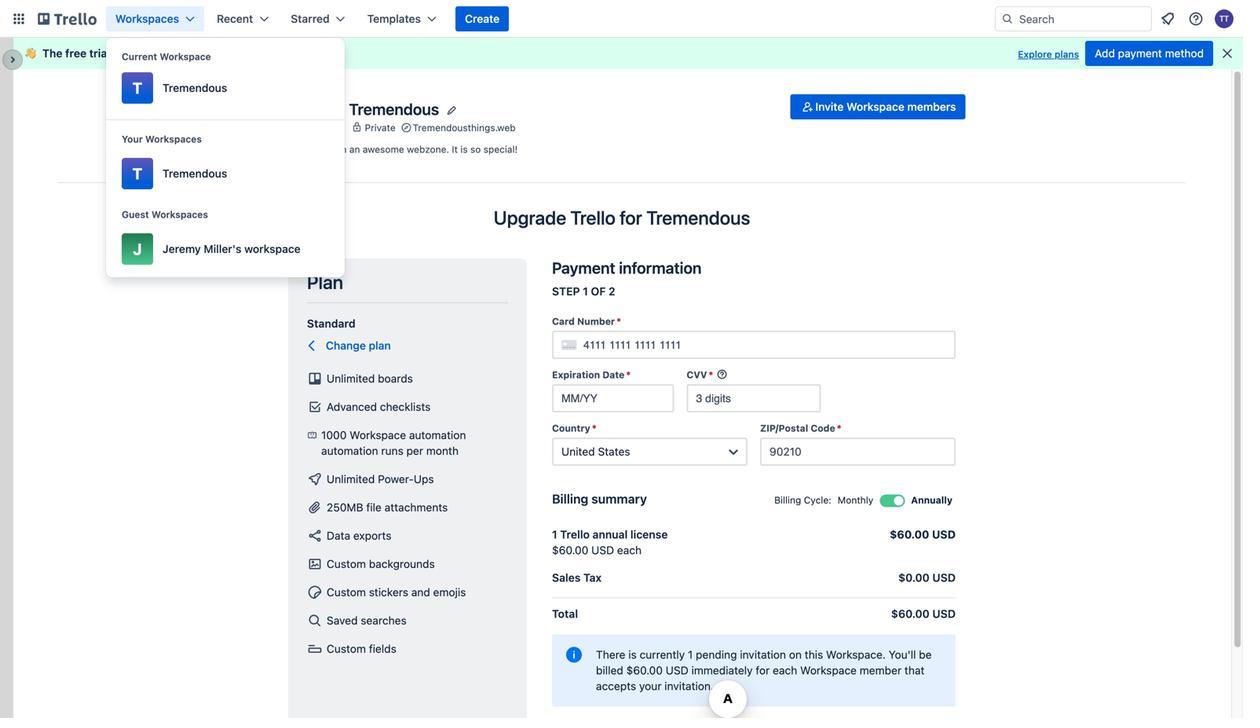 Task type: vqa. For each thing, say whether or not it's contained in the screenshot.
the top Trello
yes



Task type: locate. For each thing, give the bounding box(es) containing it.
250mb file attachments
[[327, 501, 448, 514]]

starred
[[291, 12, 330, 25]]

automation up month
[[409, 429, 466, 442]]

of inside payment information step 1 of 2
[[591, 285, 606, 298]]

each down on
[[773, 664, 798, 677]]

for right ended
[[234, 47, 249, 60]]

billing for billing summary
[[552, 492, 589, 506]]

of right trial
[[113, 47, 124, 60]]

there
[[596, 648, 626, 661]]

plan
[[307, 271, 344, 293]]

billing summary
[[552, 492, 647, 506]]

data exports
[[327, 529, 392, 542]]

0 horizontal spatial for
[[234, 47, 249, 60]]

of
[[113, 47, 124, 60], [591, 285, 606, 298]]

so
[[471, 144, 481, 155]]

0 vertical spatial t
[[133, 79, 142, 97]]

workspace right current
[[160, 51, 211, 62]]

* right number
[[617, 316, 622, 327]]

is for this
[[316, 144, 323, 155]]

0 horizontal spatial of
[[113, 47, 124, 60]]

current workspace
[[122, 51, 211, 62]]

code
[[811, 423, 836, 434]]

it
[[452, 144, 458, 155]]

2 horizontal spatial is
[[629, 648, 637, 661]]

for
[[234, 47, 249, 60], [620, 207, 643, 229], [756, 664, 770, 677]]

90210 text field
[[761, 438, 956, 466]]

billing
[[552, 492, 589, 506], [775, 495, 802, 506]]

0 vertical spatial of
[[113, 47, 124, 60]]

1 horizontal spatial of
[[591, 285, 606, 298]]

currently
[[640, 648, 685, 661]]

usd
[[933, 528, 956, 541], [592, 544, 615, 557], [933, 571, 956, 584], [933, 607, 956, 620], [666, 664, 689, 677]]

custom up the saved
[[327, 586, 366, 599]]

1 unlimited from the top
[[327, 372, 375, 385]]

jeremy
[[163, 242, 201, 255]]

country
[[552, 423, 591, 434]]

usd up invitation. on the bottom right of page
[[666, 664, 689, 677]]

* right country
[[592, 423, 597, 434]]

payment information step 1 of 2
[[552, 259, 702, 298]]

explore plans button
[[1019, 45, 1080, 64]]

accepts
[[596, 680, 637, 693]]

trello for upgrade
[[571, 207, 616, 229]]

is right the it
[[461, 144, 468, 155]]

open information menu image
[[1189, 11, 1205, 27]]

usd down 'annual'
[[592, 544, 615, 557]]

you'll
[[889, 648, 917, 661]]

unlimited up advanced
[[327, 372, 375, 385]]

0 vertical spatial workspaces
[[116, 12, 179, 25]]

$60.00 down $0.00
[[892, 607, 930, 620]]

you'll be billed
[[596, 648, 932, 677]]

* right date
[[627, 369, 631, 380]]

billing left "cycle"
[[775, 495, 802, 506]]

saved searches
[[327, 614, 407, 627]]

usd inside 1 trello annual license $60.00 usd each
[[592, 544, 615, 557]]

of left 2 at the left
[[591, 285, 606, 298]]

file
[[367, 501, 382, 514]]

t down your
[[133, 164, 142, 183]]

t up this at the left
[[309, 101, 326, 134]]

private
[[365, 122, 396, 133]]

0 vertical spatial custom
[[327, 558, 366, 571]]

0 vertical spatial 1
[[583, 285, 589, 298]]

workspace for invite
[[847, 100, 905, 113]]

unlimited for unlimited power-ups
[[327, 473, 375, 486]]

2 horizontal spatial for
[[756, 664, 770, 677]]

back to home image
[[38, 6, 97, 31]]

immediately for each workspace member that accepts your invitation.
[[596, 664, 925, 693]]

month
[[427, 444, 459, 457]]

power-
[[378, 473, 414, 486]]

is right there
[[629, 648, 637, 661]]

custom fields
[[327, 642, 397, 655]]

is right this at the left
[[316, 144, 323, 155]]

trello left 'annual'
[[561, 528, 590, 541]]

guest workspaces
[[122, 209, 208, 220]]

2 horizontal spatial 1
[[688, 648, 693, 661]]

1 vertical spatial $60.00 usd
[[892, 607, 956, 620]]

upgrade
[[494, 207, 567, 229]]

workspace up runs on the left of page
[[350, 429, 406, 442]]

1 horizontal spatial each
[[773, 664, 798, 677]]

workspace inside 1000 workspace automation automation runs per month
[[350, 429, 406, 442]]

0 horizontal spatial billing
[[552, 492, 589, 506]]

$60.00 down "annually"
[[890, 528, 930, 541]]

0 horizontal spatial 1
[[552, 528, 558, 541]]

2 vertical spatial workspaces
[[152, 209, 208, 220]]

2 vertical spatial t
[[133, 164, 142, 183]]

1 vertical spatial of
[[591, 285, 606, 298]]

exports
[[354, 529, 392, 542]]

1 vertical spatial 1
[[552, 528, 558, 541]]

1 horizontal spatial is
[[461, 144, 468, 155]]

banner containing 👋
[[13, 38, 1244, 69]]

plans
[[1055, 49, 1080, 60]]

$60.00 up sales at the left bottom of the page
[[552, 544, 589, 557]]

data
[[327, 529, 351, 542]]

0 horizontal spatial each
[[618, 544, 642, 557]]

each inside 1 trello annual license $60.00 usd each
[[618, 544, 642, 557]]

primary element
[[0, 0, 1244, 38]]

unlimited
[[327, 372, 375, 385], [327, 473, 375, 486]]

1 vertical spatial t
[[309, 101, 326, 134]]

trello up payment
[[571, 207, 616, 229]]

number
[[578, 316, 615, 327]]

custom for custom stickers and emojis
[[327, 586, 366, 599]]

create
[[465, 12, 500, 25]]

unlimited up 250mb
[[327, 473, 375, 486]]

2 custom from the top
[[327, 586, 366, 599]]

invite workspace members button
[[791, 94, 966, 119]]

sales
[[552, 571, 581, 584]]

checklists
[[380, 400, 431, 413]]

2 vertical spatial 1
[[688, 648, 693, 661]]

2 vertical spatial custom
[[327, 642, 366, 655]]

t down current
[[133, 79, 142, 97]]

billing down united
[[552, 492, 589, 506]]

zip/postal code *
[[761, 423, 842, 434]]

1 vertical spatial for
[[620, 207, 643, 229]]

custom down the saved
[[327, 642, 366, 655]]

cvv *
[[687, 369, 714, 380]]

workspaces right your
[[145, 134, 202, 145]]

1 right step
[[583, 285, 589, 298]]

$60.00 usd down "annually"
[[890, 528, 956, 541]]

automation down 1000
[[321, 444, 378, 457]]

1 vertical spatial trello
[[561, 528, 590, 541]]

0 vertical spatial each
[[618, 544, 642, 557]]

payment
[[1119, 47, 1163, 60]]

2
[[609, 285, 616, 298]]

jeremy miller's workspace
[[163, 242, 301, 255]]

recent button
[[207, 6, 278, 31]]

$60.00 usd down currently
[[627, 664, 689, 677]]

0 vertical spatial unlimited
[[327, 372, 375, 385]]

1
[[583, 285, 589, 298], [552, 528, 558, 541], [688, 648, 693, 661]]

1 vertical spatial custom
[[327, 586, 366, 599]]

billed
[[596, 664, 624, 677]]

saved
[[327, 614, 358, 627]]

billing for billing cycle : monthly
[[775, 495, 802, 506]]

1 inside payment information step 1 of 2
[[583, 285, 589, 298]]

$60.00 usd down $0.00 usd
[[892, 607, 956, 620]]

1 left "pending"
[[688, 648, 693, 661]]

1 horizontal spatial automation
[[409, 429, 466, 442]]

workspace down this
[[801, 664, 857, 677]]

0 vertical spatial for
[[234, 47, 249, 60]]

0 horizontal spatial automation
[[321, 444, 378, 457]]

* right code on the right bottom of the page
[[837, 423, 842, 434]]

webzone.
[[407, 144, 450, 155]]

wave image
[[25, 46, 36, 61]]

1 vertical spatial unlimited
[[327, 473, 375, 486]]

usd right $0.00
[[933, 571, 956, 584]]

attachments
[[385, 501, 448, 514]]

usd down "annually"
[[933, 528, 956, 541]]

workspace for current
[[160, 51, 211, 62]]

workspace inside 'immediately for each workspace member that accepts your invitation.'
[[801, 664, 857, 677]]

1 up sales at the left bottom of the page
[[552, 528, 558, 541]]

search image
[[1002, 13, 1015, 25]]

0 vertical spatial trello
[[571, 207, 616, 229]]

each
[[618, 544, 642, 557], [773, 664, 798, 677]]

1 vertical spatial workspaces
[[145, 134, 202, 145]]

step
[[552, 285, 580, 298]]

invite workspace members
[[816, 100, 957, 113]]

trello inside 1 trello annual license $60.00 usd each
[[561, 528, 590, 541]]

tremendous up information
[[647, 207, 751, 229]]

that
[[905, 664, 925, 677]]

1 horizontal spatial 1
[[583, 285, 589, 298]]

templates button
[[358, 6, 446, 31]]

add
[[1096, 47, 1116, 60]]

1 inside 1 trello annual license $60.00 usd each
[[552, 528, 558, 541]]

each down 'annual'
[[618, 544, 642, 557]]

workspace
[[160, 51, 211, 62], [847, 100, 905, 113], [350, 429, 406, 442], [801, 664, 857, 677]]

workspaces up premium
[[116, 12, 179, 25]]

2 unlimited from the top
[[327, 473, 375, 486]]

250mb
[[327, 501, 364, 514]]

is for there
[[629, 648, 637, 661]]

tremendous up private
[[349, 100, 439, 118]]

1 horizontal spatial billing
[[775, 495, 802, 506]]

workspaces up jeremy
[[152, 209, 208, 220]]

1 vertical spatial each
[[773, 664, 798, 677]]

member
[[860, 664, 902, 677]]

1 vertical spatial automation
[[321, 444, 378, 457]]

workspaces inside popup button
[[116, 12, 179, 25]]

j
[[133, 240, 142, 258]]

3 custom from the top
[[327, 642, 366, 655]]

plan
[[369, 339, 391, 352]]

workspace.
[[827, 648, 886, 661]]

👋 the free trial of premium has ended for
[[25, 47, 252, 60]]

1 custom from the top
[[327, 558, 366, 571]]

$60.00 inside 1 trello annual license $60.00 usd each
[[552, 544, 589, 557]]

pending
[[696, 648, 738, 661]]

custom for custom backgrounds
[[327, 558, 366, 571]]

1 horizontal spatial for
[[620, 207, 643, 229]]

0 horizontal spatial is
[[316, 144, 323, 155]]

custom down data
[[327, 558, 366, 571]]

workspace inside 'button'
[[847, 100, 905, 113]]

advanced checklists
[[327, 400, 431, 413]]

2 vertical spatial for
[[756, 664, 770, 677]]

for up information
[[620, 207, 643, 229]]

workspaces button
[[106, 6, 204, 31]]

workspace right invite on the top right of page
[[847, 100, 905, 113]]

banner
[[13, 38, 1244, 69]]

workspaces for guest
[[152, 209, 208, 220]]

cvv
[[687, 369, 708, 380]]

for down invitation
[[756, 664, 770, 677]]

tremendous
[[163, 81, 227, 94], [349, 100, 439, 118], [163, 167, 227, 180], [647, 207, 751, 229]]



Task type: describe. For each thing, give the bounding box(es) containing it.
expiration date *
[[552, 369, 631, 380]]

sales tax
[[552, 571, 602, 584]]

usd down $0.00 usd
[[933, 607, 956, 620]]

explore plans
[[1019, 49, 1080, 60]]

workspace
[[245, 242, 301, 255]]

free
[[65, 47, 87, 60]]

billing cycle : monthly
[[775, 495, 874, 506]]

unlimited power-ups
[[327, 473, 434, 486]]

united states
[[562, 445, 631, 458]]

your
[[640, 680, 662, 693]]

united
[[562, 445, 595, 458]]

unlimited for unlimited boards
[[327, 372, 375, 385]]

0 vertical spatial automation
[[409, 429, 466, 442]]

searches
[[361, 614, 407, 627]]

special!
[[484, 144, 518, 155]]

custom for custom fields
[[327, 642, 366, 655]]

each inside 'immediately for each workspace member that accepts your invitation.'
[[773, 664, 798, 677]]

0 notifications image
[[1159, 9, 1178, 28]]

terry turtle (terryturtle) image
[[1216, 9, 1235, 28]]

1 for payment
[[583, 285, 589, 298]]

ended
[[198, 47, 231, 60]]

$0.00
[[899, 571, 930, 584]]

miller's
[[204, 242, 242, 255]]

current
[[122, 51, 157, 62]]

t inside button
[[309, 101, 326, 134]]

members
[[908, 100, 957, 113]]

standard
[[307, 317, 356, 330]]

method
[[1166, 47, 1205, 60]]

this
[[294, 144, 313, 155]]

unlimited boards
[[327, 372, 413, 385]]

explore
[[1019, 49, 1053, 60]]

your
[[122, 134, 143, 145]]

1 for there
[[688, 648, 693, 661]]

payment
[[552, 259, 616, 277]]

backgrounds
[[369, 558, 435, 571]]

monthly
[[838, 495, 874, 506]]

this
[[805, 648, 824, 661]]

trello for 1
[[561, 528, 590, 541]]

for inside 'immediately for each workspace member that accepts your invitation.'
[[756, 664, 770, 677]]

date
[[603, 369, 625, 380]]

👋
[[25, 47, 36, 60]]

sm image
[[800, 99, 816, 115]]

* for zip/postal code *
[[837, 423, 842, 434]]

workspace for 1000
[[350, 429, 406, 442]]

starred button
[[282, 6, 355, 31]]

change
[[326, 339, 366, 352]]

of for the
[[113, 47, 124, 60]]

expiration
[[552, 369, 601, 380]]

tremendous down has
[[163, 81, 227, 94]]

trial
[[89, 47, 110, 60]]

annual
[[593, 528, 628, 541]]

Search field
[[996, 6, 1153, 31]]

tremendous down your workspaces
[[163, 167, 227, 180]]

invitation
[[740, 648, 787, 661]]

t button
[[294, 94, 341, 141]]

ups
[[414, 473, 434, 486]]

invite
[[816, 100, 844, 113]]

fields
[[369, 642, 397, 655]]

card
[[552, 316, 575, 327]]

card number *
[[552, 316, 622, 327]]

workspaces for your
[[145, 134, 202, 145]]

1000
[[321, 429, 347, 442]]

country *
[[552, 423, 597, 434]]

2 vertical spatial $60.00 usd
[[627, 664, 689, 677]]

* left open cvv tooltip icon
[[709, 369, 714, 380]]

premium
[[126, 47, 174, 60]]

open cvv tooltip image
[[717, 369, 728, 380]]

* for expiration date *
[[627, 369, 631, 380]]

change plan button
[[304, 338, 391, 354]]

license
[[631, 528, 668, 541]]

summary
[[592, 492, 647, 506]]

custom backgrounds
[[327, 558, 435, 571]]

recent
[[217, 12, 253, 25]]

:
[[829, 495, 832, 506]]

1 trello annual license $60.00 usd each
[[552, 528, 668, 557]]

the
[[42, 47, 63, 60]]

runs
[[381, 444, 404, 457]]

and
[[412, 586, 430, 599]]

immediately
[[692, 664, 753, 677]]

tremendousthings.web link
[[413, 120, 516, 135]]

of for information
[[591, 285, 606, 298]]

advanced
[[327, 400, 377, 413]]

on
[[790, 648, 802, 661]]

add payment method
[[1096, 47, 1205, 60]]

guest
[[122, 209, 149, 220]]

zip/postal
[[761, 423, 809, 434]]

0 vertical spatial $60.00 usd
[[890, 528, 956, 541]]

create button
[[456, 6, 509, 31]]

* for card number *
[[617, 316, 622, 327]]

awesome
[[363, 144, 405, 155]]

custom stickers and emojis
[[327, 586, 466, 599]]

cycle
[[804, 495, 829, 506]]

$60.00 up your
[[627, 664, 663, 677]]

templates
[[368, 12, 421, 25]]

has
[[176, 47, 195, 60]]



